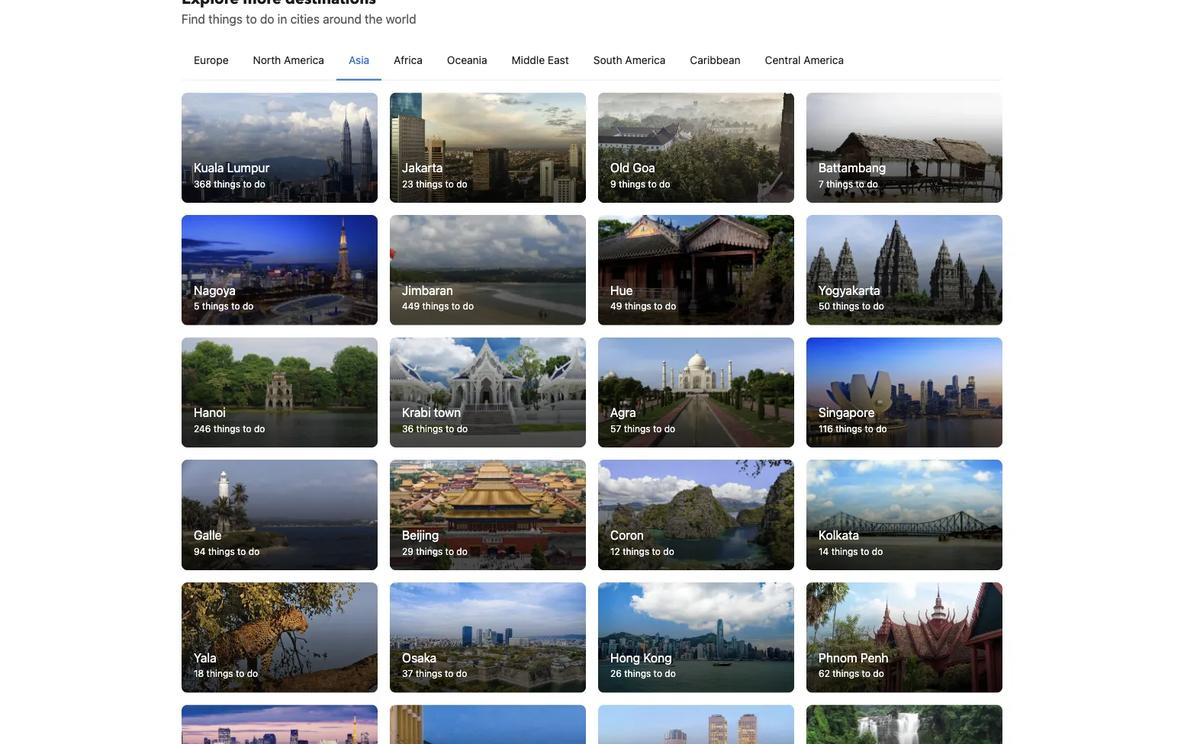 Task type: locate. For each thing, give the bounding box(es) containing it.
yogyakarta 50 things to do
[[819, 283, 884, 312]]

things down nagoya
[[202, 301, 229, 312]]

things for battambang
[[826, 178, 853, 189]]

things for hanoi
[[213, 424, 240, 434]]

things right find
[[208, 11, 243, 26]]

to for hue
[[654, 301, 663, 312]]

do inside jakarta 23 things to do
[[456, 178, 467, 189]]

to inside hanoi 246 things to do
[[243, 424, 251, 434]]

america inside button
[[284, 53, 324, 66]]

to down yogyakarta
[[862, 301, 871, 312]]

kong
[[643, 651, 672, 665]]

to inside kolkata 14 things to do
[[861, 546, 869, 557]]

to for battambang
[[856, 178, 864, 189]]

battambang 7 things to do
[[819, 160, 886, 189]]

things down phnom
[[833, 669, 859, 679]]

to inside hue 49 things to do
[[654, 301, 663, 312]]

things inside nagoya 5 things to do
[[202, 301, 229, 312]]

do down kong
[[665, 669, 676, 679]]

do inside the osaka 37 things to do
[[456, 669, 467, 679]]

246
[[194, 424, 211, 434]]

things down coron
[[623, 546, 649, 557]]

do inside nagoya 5 things to do
[[243, 301, 254, 312]]

do for kolkata
[[872, 546, 883, 557]]

asia
[[349, 53, 369, 66]]

things inside kuala lumpur 368 things to do
[[214, 178, 240, 189]]

do right the 18
[[247, 669, 258, 679]]

things right the 18
[[206, 669, 233, 679]]

to inside beijing 29 things to do
[[445, 546, 454, 557]]

singapore image
[[806, 338, 1002, 448]]

do right "12"
[[663, 546, 674, 557]]

central america
[[765, 53, 844, 66]]

america
[[284, 53, 324, 66], [625, 53, 666, 66], [804, 53, 844, 66]]

do inside hong kong 26 things to do
[[665, 669, 676, 679]]

things
[[208, 11, 243, 26], [214, 178, 240, 189], [416, 178, 443, 189], [619, 178, 645, 189], [826, 178, 853, 189], [202, 301, 229, 312], [422, 301, 449, 312], [625, 301, 651, 312], [833, 301, 859, 312], [213, 424, 240, 434], [416, 424, 443, 434], [624, 424, 650, 434], [835, 424, 862, 434], [208, 546, 235, 557], [416, 546, 443, 557], [623, 546, 649, 557], [831, 546, 858, 557], [206, 669, 233, 679], [416, 669, 442, 679], [624, 669, 651, 679], [833, 669, 859, 679]]

to inside agra 57 things to do
[[653, 424, 662, 434]]

to down the singapore
[[865, 424, 873, 434]]

middle
[[512, 53, 545, 66]]

africa button
[[382, 40, 435, 80]]

do right 37
[[456, 669, 467, 679]]

to right 37
[[445, 669, 454, 679]]

things down krabi
[[416, 424, 443, 434]]

9
[[610, 178, 616, 189]]

nagoya image
[[182, 215, 378, 325]]

to down lumpur
[[243, 178, 252, 189]]

jakarta 23 things to do
[[402, 160, 467, 189]]

things inside hanoi 246 things to do
[[213, 424, 240, 434]]

america right south
[[625, 53, 666, 66]]

things down "jakarta"
[[416, 178, 443, 189]]

do inside old goa 9 things to do
[[659, 178, 670, 189]]

do inside battambang 7 things to do
[[867, 178, 878, 189]]

things down jimbaran
[[422, 301, 449, 312]]

europe button
[[182, 40, 241, 80]]

things down beijing
[[416, 546, 443, 557]]

do right 49 on the right of the page
[[665, 301, 676, 312]]

do right 449
[[463, 301, 474, 312]]

america inside 'button'
[[625, 53, 666, 66]]

things inside agra 57 things to do
[[624, 424, 650, 434]]

to right 49 on the right of the page
[[654, 301, 663, 312]]

do for agra
[[664, 424, 675, 434]]

america right north
[[284, 53, 324, 66]]

do for osaka
[[456, 669, 467, 679]]

things inside galle 94 things to do
[[208, 546, 235, 557]]

do right 29 at the left
[[456, 546, 468, 557]]

to inside galle 94 things to do
[[237, 546, 246, 557]]

old
[[610, 160, 630, 175]]

things inside yala 18 things to do
[[206, 669, 233, 679]]

do right the 9 at the right of the page
[[659, 178, 670, 189]]

do down lumpur
[[254, 178, 265, 189]]

5
[[194, 301, 199, 312]]

america inside button
[[804, 53, 844, 66]]

things down kuala
[[214, 178, 240, 189]]

do for coron
[[663, 546, 674, 557]]

old goa image
[[598, 93, 794, 203]]

do inside krabi town 36 things to do
[[457, 424, 468, 434]]

to down kong
[[654, 669, 662, 679]]

to down goa
[[648, 178, 657, 189]]

1 america from the left
[[284, 53, 324, 66]]

things inside jakarta 23 things to do
[[416, 178, 443, 189]]

do inside hue 49 things to do
[[665, 301, 676, 312]]

agra 57 things to do
[[610, 406, 675, 434]]

in
[[277, 11, 287, 26]]

middle east
[[512, 53, 569, 66]]

to down nagoya
[[231, 301, 240, 312]]

things inside singapore 116 things to do
[[835, 424, 862, 434]]

do
[[260, 11, 274, 26], [254, 178, 265, 189], [456, 178, 467, 189], [659, 178, 670, 189], [867, 178, 878, 189], [243, 301, 254, 312], [463, 301, 474, 312], [665, 301, 676, 312], [873, 301, 884, 312], [254, 424, 265, 434], [457, 424, 468, 434], [664, 424, 675, 434], [876, 424, 887, 434], [249, 546, 260, 557], [456, 546, 468, 557], [663, 546, 674, 557], [872, 546, 883, 557], [247, 669, 258, 679], [456, 669, 467, 679], [665, 669, 676, 679], [873, 669, 884, 679]]

3 america from the left
[[804, 53, 844, 66]]

to inside jakarta 23 things to do
[[445, 178, 454, 189]]

to right the 94
[[237, 546, 246, 557]]

things down kolkata
[[831, 546, 858, 557]]

north
[[253, 53, 281, 66]]

to down penh on the bottom right of the page
[[862, 669, 870, 679]]

things inside old goa 9 things to do
[[619, 178, 645, 189]]

1 horizontal spatial america
[[625, 53, 666, 66]]

around
[[323, 11, 361, 26]]

old goa 9 things to do
[[610, 160, 670, 189]]

things inside jimbaran 449 things to do
[[422, 301, 449, 312]]

to for kolkata
[[861, 546, 869, 557]]

to for galle
[[237, 546, 246, 557]]

phuket town image
[[390, 705, 586, 745]]

nagoya 5 things to do
[[194, 283, 254, 312]]

to inside battambang 7 things to do
[[856, 178, 864, 189]]

do right 23
[[456, 178, 467, 189]]

things down hanoi
[[213, 424, 240, 434]]

do down penh on the bottom right of the page
[[873, 669, 884, 679]]

do right the 94
[[249, 546, 260, 557]]

to inside hong kong 26 things to do
[[654, 669, 662, 679]]

do for singapore
[[876, 424, 887, 434]]

do right the 57
[[664, 424, 675, 434]]

jimbaran image
[[390, 215, 586, 325]]

cities
[[290, 11, 320, 26]]

to down battambang
[[856, 178, 864, 189]]

to for jakarta
[[445, 178, 454, 189]]

galle
[[194, 528, 222, 543]]

do for hanoi
[[254, 424, 265, 434]]

things right the 9 at the right of the page
[[619, 178, 645, 189]]

penh
[[860, 651, 888, 665]]

south
[[593, 53, 622, 66]]

to right 29 at the left
[[445, 546, 454, 557]]

to inside yogyakarta 50 things to do
[[862, 301, 871, 312]]

to down town
[[445, 424, 454, 434]]

phnom
[[819, 651, 857, 665]]

do down yogyakarta
[[873, 301, 884, 312]]

things for coron
[[623, 546, 649, 557]]

yogyakarta image
[[806, 215, 1002, 325]]

18
[[194, 669, 204, 679]]

things inside yogyakarta 50 things to do
[[833, 301, 859, 312]]

2 america from the left
[[625, 53, 666, 66]]

to right 23
[[445, 178, 454, 189]]

do down town
[[457, 424, 468, 434]]

to right the 57
[[653, 424, 662, 434]]

to inside coron 12 things to do
[[652, 546, 661, 557]]

2 horizontal spatial america
[[804, 53, 844, 66]]

america right central
[[804, 53, 844, 66]]

to
[[246, 11, 257, 26], [243, 178, 252, 189], [445, 178, 454, 189], [648, 178, 657, 189], [856, 178, 864, 189], [231, 301, 240, 312], [451, 301, 460, 312], [654, 301, 663, 312], [862, 301, 871, 312], [243, 424, 251, 434], [445, 424, 454, 434], [653, 424, 662, 434], [865, 424, 873, 434], [237, 546, 246, 557], [445, 546, 454, 557], [652, 546, 661, 557], [861, 546, 869, 557], [236, 669, 244, 679], [445, 669, 454, 679], [654, 669, 662, 679], [862, 669, 870, 679]]

things for yogyakarta
[[833, 301, 859, 312]]

nuwara eliya image
[[806, 705, 1002, 745]]

the
[[365, 11, 383, 26]]

to for yala
[[236, 669, 244, 679]]

to right the 18
[[236, 669, 244, 679]]

things down galle
[[208, 546, 235, 557]]

do right 116
[[876, 424, 887, 434]]

do right the 5
[[243, 301, 254, 312]]

central
[[765, 53, 801, 66]]

368
[[194, 178, 211, 189]]

do for battambang
[[867, 178, 878, 189]]

do inside kolkata 14 things to do
[[872, 546, 883, 557]]

do inside galle 94 things to do
[[249, 546, 260, 557]]

to inside the osaka 37 things to do
[[445, 669, 454, 679]]

do inside phnom penh 62 things to do
[[873, 669, 884, 679]]

things down the singapore
[[835, 424, 862, 434]]

37
[[402, 669, 413, 679]]

do for jimbaran
[[463, 301, 474, 312]]

things down yogyakarta
[[833, 301, 859, 312]]

goa
[[633, 160, 655, 175]]

to right the 246
[[243, 424, 251, 434]]

things inside beijing 29 things to do
[[416, 546, 443, 557]]

hue
[[610, 283, 633, 298]]

do inside kuala lumpur 368 things to do
[[254, 178, 265, 189]]

do for yogyakarta
[[873, 301, 884, 312]]

to inside singapore 116 things to do
[[865, 424, 873, 434]]

america for south america
[[625, 53, 666, 66]]

7
[[819, 178, 824, 189]]

things inside kolkata 14 things to do
[[831, 546, 858, 557]]

do inside yogyakarta 50 things to do
[[873, 301, 884, 312]]

23
[[402, 178, 413, 189]]

do inside jimbaran 449 things to do
[[463, 301, 474, 312]]

to for coron
[[652, 546, 661, 557]]

to inside nagoya 5 things to do
[[231, 301, 240, 312]]

north america
[[253, 53, 324, 66]]

do inside beijing 29 things to do
[[456, 546, 468, 557]]

things right 7
[[826, 178, 853, 189]]

do inside singapore 116 things to do
[[876, 424, 887, 434]]

things down osaka on the left bottom of page
[[416, 669, 442, 679]]

do for beijing
[[456, 546, 468, 557]]

to right "12"
[[652, 546, 661, 557]]

do inside agra 57 things to do
[[664, 424, 675, 434]]

0 horizontal spatial america
[[284, 53, 324, 66]]

to right 14
[[861, 546, 869, 557]]

things inside coron 12 things to do
[[623, 546, 649, 557]]

to inside jimbaran 449 things to do
[[451, 301, 460, 312]]

things right 49 on the right of the page
[[625, 301, 651, 312]]

beijing image
[[390, 460, 586, 570]]

things inside the osaka 37 things to do
[[416, 669, 442, 679]]

do down battambang
[[867, 178, 878, 189]]

things inside battambang 7 things to do
[[826, 178, 853, 189]]

do right the 246
[[254, 424, 265, 434]]

nagoya
[[194, 283, 236, 298]]

to down jimbaran
[[451, 301, 460, 312]]

things for galle
[[208, 546, 235, 557]]

jimbaran
[[402, 283, 453, 298]]

yala 18 things to do
[[194, 651, 258, 679]]

things inside hue 49 things to do
[[625, 301, 651, 312]]

do inside hanoi 246 things to do
[[254, 424, 265, 434]]

do inside yala 18 things to do
[[247, 669, 258, 679]]

to inside krabi town 36 things to do
[[445, 424, 454, 434]]

krabi
[[402, 406, 431, 420]]

middle east button
[[499, 40, 581, 80]]

hong kong image
[[598, 583, 794, 693]]

coron
[[610, 528, 644, 543]]

do inside coron 12 things to do
[[663, 546, 674, 557]]

do for galle
[[249, 546, 260, 557]]

tab list
[[182, 40, 1002, 81]]

world
[[386, 11, 416, 26]]

phnom penh 62 things to do
[[819, 651, 888, 679]]

to inside yala 18 things to do
[[236, 669, 244, 679]]

do right 14
[[872, 546, 883, 557]]

things down hong
[[624, 669, 651, 679]]

things down "agra"
[[624, 424, 650, 434]]

do for hue
[[665, 301, 676, 312]]



Task type: describe. For each thing, give the bounding box(es) containing it.
94
[[194, 546, 205, 557]]

to for yogyakarta
[[862, 301, 871, 312]]

africa
[[394, 53, 423, 66]]

coron image
[[598, 460, 794, 570]]

to for nagoya
[[231, 301, 240, 312]]

do for jakarta
[[456, 178, 467, 189]]

36
[[402, 424, 414, 434]]

to inside old goa 9 things to do
[[648, 178, 657, 189]]

to for singapore
[[865, 424, 873, 434]]

to for jimbaran
[[451, 301, 460, 312]]

12
[[610, 546, 620, 557]]

things for singapore
[[835, 424, 862, 434]]

hong kong 26 things to do
[[610, 651, 676, 679]]

kuala
[[194, 160, 224, 175]]

kuala lumpur image
[[182, 93, 378, 203]]

battambang
[[819, 160, 886, 175]]

colombo image
[[598, 705, 794, 745]]

hanoi
[[194, 406, 226, 420]]

do left "in"
[[260, 11, 274, 26]]

galle image
[[182, 460, 378, 570]]

osaka
[[402, 651, 437, 665]]

things inside krabi town 36 things to do
[[416, 424, 443, 434]]

things for yala
[[206, 669, 233, 679]]

hue 49 things to do
[[610, 283, 676, 312]]

to left "in"
[[246, 11, 257, 26]]

america for north america
[[284, 53, 324, 66]]

coron 12 things to do
[[610, 528, 674, 557]]

hanoi 246 things to do
[[194, 406, 265, 434]]

449
[[402, 301, 420, 312]]

hong
[[610, 651, 640, 665]]

singapore 116 things to do
[[819, 406, 887, 434]]

jakarta image
[[390, 93, 586, 203]]

yala
[[194, 651, 216, 665]]

galle 94 things to do
[[194, 528, 260, 557]]

things for agra
[[624, 424, 650, 434]]

find
[[182, 11, 205, 26]]

agra image
[[598, 338, 794, 448]]

oceania button
[[435, 40, 499, 80]]

battambang image
[[806, 93, 1002, 203]]

kolkata 14 things to do
[[819, 528, 883, 557]]

things for nagoya
[[202, 301, 229, 312]]

kolkata
[[819, 528, 859, 543]]

29
[[402, 546, 413, 557]]

to inside phnom penh 62 things to do
[[862, 669, 870, 679]]

beijing 29 things to do
[[402, 528, 468, 557]]

hue image
[[598, 215, 794, 325]]

town
[[434, 406, 461, 420]]

to for hanoi
[[243, 424, 251, 434]]

62
[[819, 669, 830, 679]]

beijing
[[402, 528, 439, 543]]

14
[[819, 546, 829, 557]]

find things to do in cities around the world
[[182, 11, 416, 26]]

to for osaka
[[445, 669, 454, 679]]

yogyakarta
[[819, 283, 880, 298]]

caribbean button
[[678, 40, 753, 80]]

caribbean
[[690, 53, 740, 66]]

to for agra
[[653, 424, 662, 434]]

america for central america
[[804, 53, 844, 66]]

north america button
[[241, 40, 336, 80]]

things for kolkata
[[831, 546, 858, 557]]

south america
[[593, 53, 666, 66]]

things for beijing
[[416, 546, 443, 557]]

oceania
[[447, 53, 487, 66]]

phnom penh image
[[806, 583, 1002, 693]]

kolkata image
[[806, 460, 1002, 570]]

yala image
[[182, 583, 378, 693]]

116
[[819, 424, 833, 434]]

osaka image
[[390, 583, 586, 693]]

hanoi image
[[182, 338, 378, 448]]

singapore
[[819, 406, 875, 420]]

do for nagoya
[[243, 301, 254, 312]]

kuala lumpur 368 things to do
[[194, 160, 270, 189]]

tokyo image
[[182, 705, 378, 745]]

south america button
[[581, 40, 678, 80]]

jimbaran 449 things to do
[[402, 283, 474, 312]]

things for osaka
[[416, 669, 442, 679]]

east
[[548, 53, 569, 66]]

49
[[610, 301, 622, 312]]

50
[[819, 301, 830, 312]]

26
[[610, 669, 622, 679]]

things for hue
[[625, 301, 651, 312]]

osaka 37 things to do
[[402, 651, 467, 679]]

tab list containing europe
[[182, 40, 1002, 81]]

krabi town image
[[390, 338, 586, 448]]

things for jakarta
[[416, 178, 443, 189]]

agra
[[610, 406, 636, 420]]

krabi town 36 things to do
[[402, 406, 468, 434]]

to for beijing
[[445, 546, 454, 557]]

things inside hong kong 26 things to do
[[624, 669, 651, 679]]

things inside phnom penh 62 things to do
[[833, 669, 859, 679]]

do for yala
[[247, 669, 258, 679]]

things for jimbaran
[[422, 301, 449, 312]]

to inside kuala lumpur 368 things to do
[[243, 178, 252, 189]]

jakarta
[[402, 160, 443, 175]]

asia button
[[336, 40, 382, 80]]

europe
[[194, 53, 229, 66]]

57
[[610, 424, 621, 434]]

central america button
[[753, 40, 856, 80]]

lumpur
[[227, 160, 270, 175]]



Task type: vqa. For each thing, say whether or not it's contained in the screenshot.
do inside the Hue 49 things to do
yes



